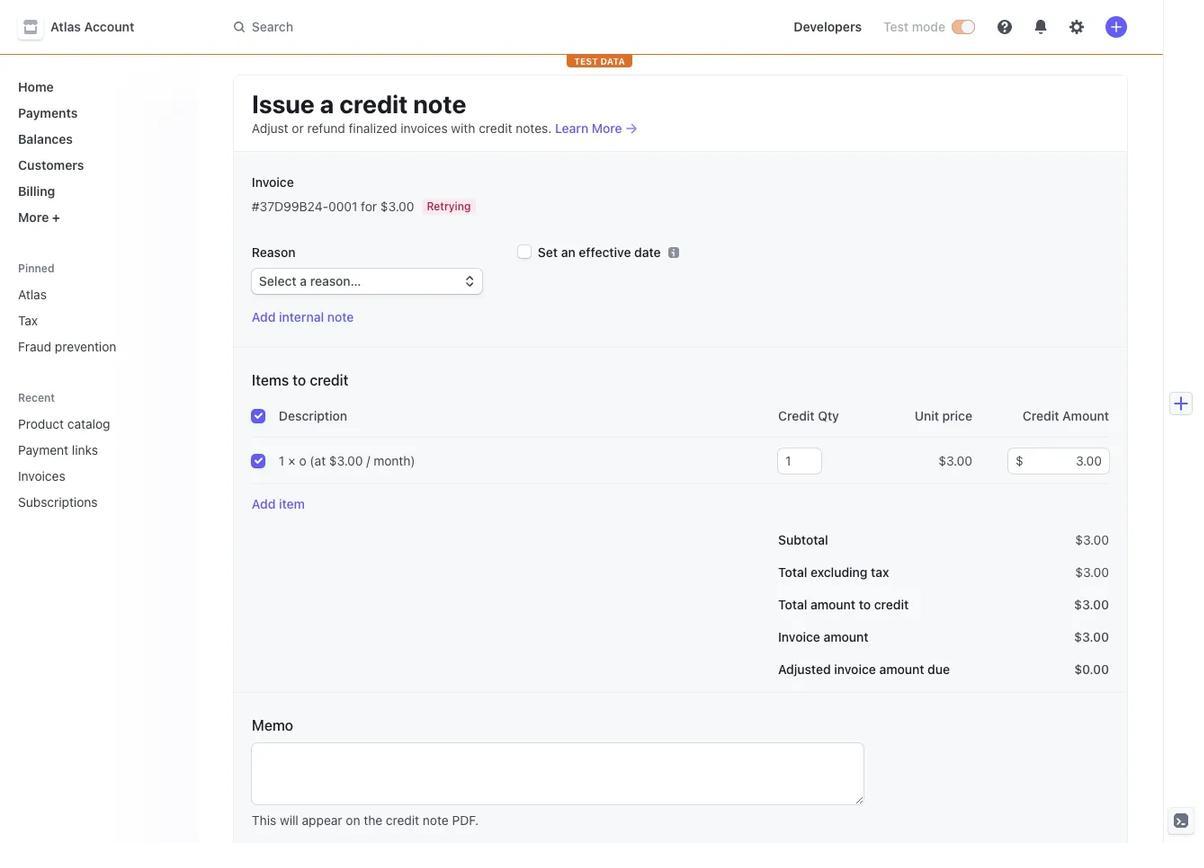 Task type: locate. For each thing, give the bounding box(es) containing it.
0 vertical spatial atlas
[[50, 19, 81, 34]]

credit
[[778, 408, 815, 424], [1023, 408, 1059, 424]]

total for total excluding tax
[[778, 565, 807, 580]]

account
[[84, 19, 134, 34]]

note
[[413, 89, 466, 119], [327, 309, 354, 325], [423, 813, 449, 829]]

Memo text field
[[252, 744, 864, 805]]

issue a credit note
[[252, 89, 466, 119]]

1 vertical spatial atlas
[[18, 287, 47, 302]]

developers link
[[786, 13, 869, 41]]

credit for credit qty
[[778, 408, 815, 424]]

1 vertical spatial note
[[327, 309, 354, 325]]

unit
[[915, 408, 939, 424]]

/
[[366, 453, 370, 469]]

issue
[[252, 89, 315, 119]]

atlas link
[[11, 280, 183, 309]]

1 vertical spatial total
[[778, 597, 807, 613]]

0 vertical spatial invoice
[[252, 175, 294, 190]]

credit
[[339, 89, 408, 119], [479, 121, 512, 136], [310, 372, 348, 389], [874, 597, 909, 613], [386, 813, 419, 829]]

product catalog link
[[11, 409, 158, 439]]

an
[[561, 245, 576, 260]]

0 horizontal spatial to
[[293, 372, 306, 389]]

amount down total amount to credit
[[824, 630, 869, 645]]

0001
[[328, 199, 358, 214]]

0 horizontal spatial credit
[[778, 408, 815, 424]]

invoice for invoice amount
[[778, 630, 820, 645]]

add item button
[[252, 496, 305, 514]]

atlas
[[50, 19, 81, 34], [18, 287, 47, 302]]

0 vertical spatial more
[[592, 121, 622, 136]]

1
[[279, 453, 285, 469]]

atlas for atlas
[[18, 287, 47, 302]]

1 total from the top
[[778, 565, 807, 580]]

invoice for invoice
[[252, 175, 294, 190]]

with
[[451, 121, 475, 136]]

add left internal
[[252, 309, 276, 325]]

invoice
[[252, 175, 294, 190], [778, 630, 820, 645]]

customers link
[[11, 150, 183, 180]]

total for total amount to credit
[[778, 597, 807, 613]]

0 vertical spatial total
[[778, 565, 807, 580]]

$3.00
[[380, 199, 414, 214], [329, 453, 363, 469], [939, 453, 972, 469], [1075, 533, 1109, 548], [1075, 565, 1109, 580], [1074, 597, 1109, 613], [1074, 630, 1109, 645]]

1 credit from the left
[[778, 408, 815, 424]]

#37d99b24-
[[252, 199, 328, 214]]

atlas down pinned
[[18, 287, 47, 302]]

amount
[[811, 597, 856, 613], [824, 630, 869, 645], [879, 662, 924, 677]]

fraud
[[18, 339, 51, 354]]

for
[[361, 199, 377, 214]]

links
[[72, 443, 98, 458]]

0 vertical spatial add
[[252, 309, 276, 325]]

more left + at top left
[[18, 210, 49, 225]]

product
[[18, 417, 64, 432]]

date
[[634, 245, 661, 260]]

atlas left the account
[[50, 19, 81, 34]]

1 vertical spatial add
[[252, 497, 276, 512]]

month)
[[374, 453, 415, 469]]

refund
[[307, 121, 345, 136]]

more inside core navigation links element
[[18, 210, 49, 225]]

recent element
[[0, 409, 198, 517]]

(at
[[310, 453, 326, 469]]

or
[[292, 121, 304, 136]]

core navigation links element
[[11, 72, 183, 232]]

to down excluding
[[859, 597, 871, 613]]

to
[[293, 372, 306, 389], [859, 597, 871, 613]]

more right learn
[[592, 121, 622, 136]]

fraud prevention
[[18, 339, 116, 354]]

add left item
[[252, 497, 276, 512]]

item
[[279, 497, 305, 512]]

1 vertical spatial more
[[18, 210, 49, 225]]

appear
[[302, 813, 342, 829]]

credit left qty
[[778, 408, 815, 424]]

1 horizontal spatial invoice
[[778, 630, 820, 645]]

excluding
[[811, 565, 868, 580]]

total up the invoice amount
[[778, 597, 807, 613]]

amount for invoice
[[824, 630, 869, 645]]

2 add from the top
[[252, 497, 276, 512]]

credit up description
[[310, 372, 348, 389]]

2 total from the top
[[778, 597, 807, 613]]

retrying
[[427, 200, 471, 213]]

atlas inside pinned element
[[18, 287, 47, 302]]

0 horizontal spatial atlas
[[18, 287, 47, 302]]

invoice up #37d99b24-
[[252, 175, 294, 190]]

add item
[[252, 497, 305, 512]]

credit left amount
[[1023, 408, 1059, 424]]

1 vertical spatial invoice
[[778, 630, 820, 645]]

1 add from the top
[[252, 309, 276, 325]]

total down subtotal in the right bottom of the page
[[778, 565, 807, 580]]

0 horizontal spatial invoice
[[252, 175, 294, 190]]

2 credit from the left
[[1023, 408, 1059, 424]]

pdf.
[[452, 813, 479, 829]]

set an effective date
[[538, 245, 661, 260]]

1 vertical spatial to
[[859, 597, 871, 613]]

amount for total
[[811, 597, 856, 613]]

0 vertical spatial to
[[293, 372, 306, 389]]

a
[[320, 89, 334, 119]]

help image
[[998, 20, 1012, 34]]

on
[[346, 813, 360, 829]]

1 vertical spatial amount
[[824, 630, 869, 645]]

0 vertical spatial amount
[[811, 597, 856, 613]]

more
[[592, 121, 622, 136], [18, 210, 49, 225]]

total excluding tax
[[778, 565, 889, 580]]

1 horizontal spatial more
[[592, 121, 622, 136]]

note right internal
[[327, 309, 354, 325]]

billing link
[[11, 176, 183, 206]]

tax link
[[11, 306, 183, 336]]

amount left due
[[879, 662, 924, 677]]

notifications image
[[1034, 20, 1048, 34]]

due
[[928, 662, 950, 677]]

note up invoices on the left of the page
[[413, 89, 466, 119]]

subscriptions link
[[11, 488, 158, 517]]

$
[[1016, 453, 1023, 469]]

tax
[[18, 313, 38, 328]]

1 horizontal spatial atlas
[[50, 19, 81, 34]]

items to credit
[[252, 372, 348, 389]]

note left 'pdf.'
[[423, 813, 449, 829]]

payment links
[[18, 443, 98, 458]]

unit price
[[915, 408, 972, 424]]

None text field
[[778, 449, 821, 474], [1023, 449, 1109, 474], [778, 449, 821, 474], [1023, 449, 1109, 474]]

amount down total excluding tax
[[811, 597, 856, 613]]

search
[[252, 19, 293, 34]]

atlas inside button
[[50, 19, 81, 34]]

2 vertical spatial amount
[[879, 662, 924, 677]]

learn
[[555, 121, 589, 136]]

credit down tax
[[874, 597, 909, 613]]

invoice up adjusted
[[778, 630, 820, 645]]

0 horizontal spatial more
[[18, 210, 49, 225]]

invoice
[[834, 662, 876, 677]]

o
[[299, 453, 306, 469]]

atlas account
[[50, 19, 134, 34]]

credit up finalized
[[339, 89, 408, 119]]

add
[[252, 309, 276, 325], [252, 497, 276, 512]]

to right items
[[293, 372, 306, 389]]

1 horizontal spatial credit
[[1023, 408, 1059, 424]]



Task type: describe. For each thing, give the bounding box(es) containing it.
pinned element
[[11, 280, 183, 362]]

subscriptions
[[18, 495, 98, 510]]

Set an effective date checkbox
[[518, 246, 531, 258]]

customers
[[18, 157, 84, 173]]

payment links link
[[11, 435, 158, 465]]

price
[[942, 408, 972, 424]]

description
[[279, 408, 347, 424]]

finalized
[[349, 121, 397, 136]]

subtotal
[[778, 533, 828, 548]]

more inside learn more link
[[592, 121, 622, 136]]

will
[[280, 813, 298, 829]]

test
[[883, 19, 909, 34]]

2 vertical spatial note
[[423, 813, 449, 829]]

credit right the on the bottom of the page
[[386, 813, 419, 829]]

effective
[[579, 245, 631, 260]]

1 horizontal spatial to
[[859, 597, 871, 613]]

learn more link
[[555, 120, 637, 138]]

fraud prevention link
[[11, 332, 183, 362]]

$ button
[[1008, 449, 1023, 474]]

total amount to credit
[[778, 597, 909, 613]]

mode
[[912, 19, 945, 34]]

Search text field
[[223, 10, 730, 44]]

home link
[[11, 72, 183, 102]]

$0.00
[[1074, 662, 1109, 677]]

credit right with
[[479, 121, 512, 136]]

items
[[252, 372, 289, 389]]

invoices link
[[11, 461, 158, 491]]

settings image
[[1070, 20, 1084, 34]]

billing
[[18, 184, 55, 199]]

test data
[[574, 56, 625, 67]]

home
[[18, 79, 54, 94]]

adjust
[[252, 121, 288, 136]]

test mode
[[883, 19, 945, 34]]

0 vertical spatial note
[[413, 89, 466, 119]]

invoices
[[18, 469, 65, 484]]

adjusted invoice amount due
[[778, 662, 950, 677]]

internal
[[279, 309, 324, 325]]

invoices
[[401, 121, 448, 136]]

payment
[[18, 443, 68, 458]]

adjusted
[[778, 662, 831, 677]]

set
[[538, 245, 558, 260]]

prevention
[[55, 339, 116, 354]]

more +
[[18, 210, 60, 225]]

amount
[[1063, 408, 1109, 424]]

Search search field
[[223, 10, 730, 44]]

credit amount
[[1023, 408, 1109, 424]]

1 × o (at $3.00 / month)
[[279, 453, 415, 469]]

developers
[[794, 19, 862, 34]]

×
[[288, 453, 296, 469]]

recent navigation links element
[[0, 390, 198, 517]]

this
[[252, 813, 276, 829]]

invoice amount
[[778, 630, 869, 645]]

memo
[[252, 718, 293, 734]]

atlas account button
[[18, 14, 152, 40]]

reason
[[252, 245, 296, 260]]

add internal note
[[252, 309, 354, 325]]

note inside add internal note button
[[327, 309, 354, 325]]

this will appear on the credit note pdf.
[[252, 813, 479, 829]]

payments link
[[11, 98, 183, 128]]

product catalog
[[18, 417, 110, 432]]

credit for credit amount
[[1023, 408, 1059, 424]]

qty
[[818, 408, 839, 424]]

test
[[574, 56, 598, 67]]

the
[[364, 813, 382, 829]]

tax
[[871, 565, 889, 580]]

add for add internal note
[[252, 309, 276, 325]]

add for add item
[[252, 497, 276, 512]]

learn more
[[555, 121, 622, 136]]

pinned
[[18, 262, 55, 275]]

pinned navigation links element
[[11, 261, 183, 362]]

atlas for atlas account
[[50, 19, 81, 34]]

balances link
[[11, 124, 183, 154]]

add internal note button
[[252, 309, 354, 327]]

credit qty
[[778, 408, 839, 424]]

recent
[[18, 391, 55, 405]]

adjust or refund finalized invoices with credit notes.
[[252, 121, 555, 136]]

catalog
[[67, 417, 110, 432]]



Task type: vqa. For each thing, say whether or not it's contained in the screenshot.
notes.
yes



